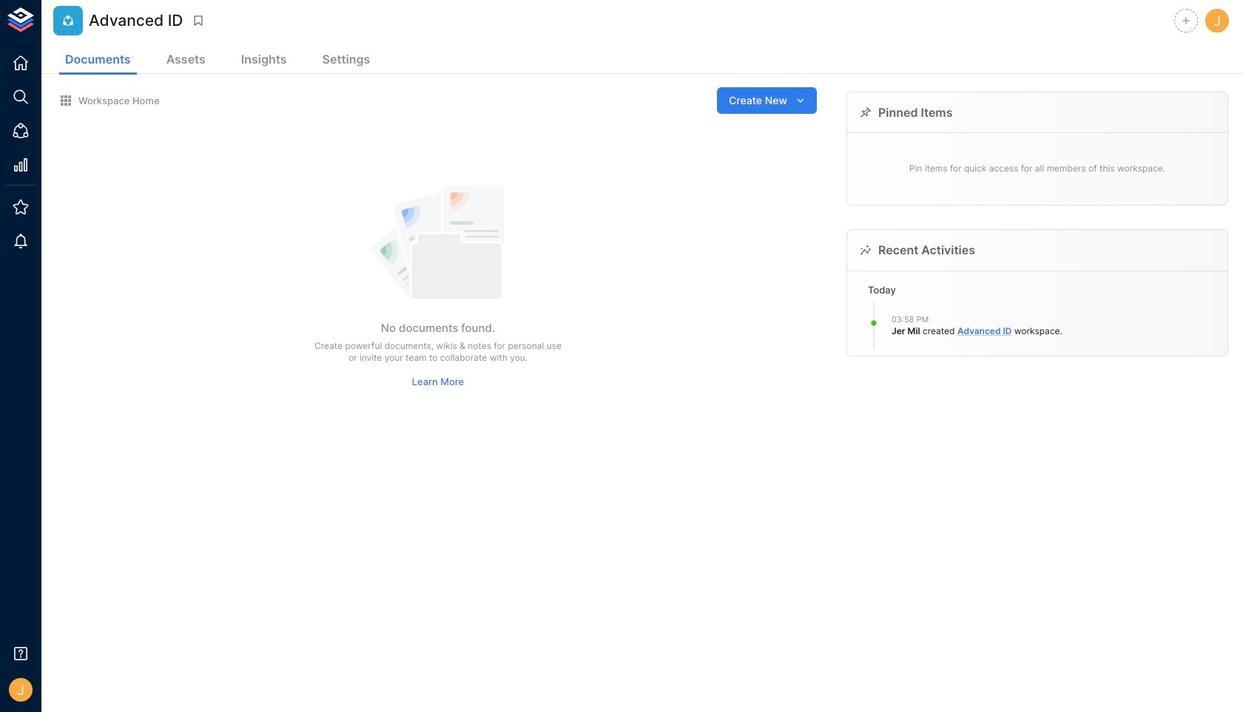 Task type: locate. For each thing, give the bounding box(es) containing it.
bookmark image
[[191, 14, 205, 27]]



Task type: vqa. For each thing, say whether or not it's contained in the screenshot.
Bookmark image
yes



